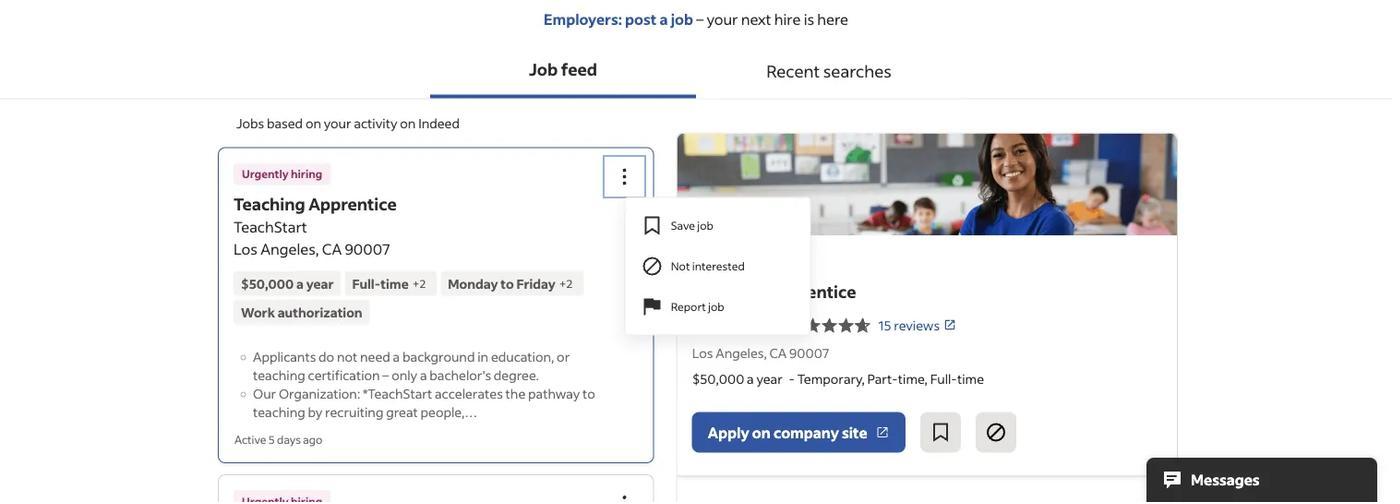 Task type: locate. For each thing, give the bounding box(es) containing it.
do
[[319, 349, 334, 365]]

teachstart link
[[692, 316, 773, 335]]

90007
[[345, 239, 390, 258], [790, 345, 829, 361]]

a right only
[[420, 367, 427, 384]]

employers: post a job
[[544, 9, 693, 28]]

1 + from the left
[[412, 276, 420, 290]]

teaching apprentice down hiring
[[234, 193, 397, 214]]

year up the authorization
[[306, 275, 334, 292]]

on
[[306, 115, 321, 132], [400, 115, 416, 132], [752, 423, 771, 442]]

job inside button
[[697, 218, 714, 233]]

0 horizontal spatial your
[[324, 115, 351, 132]]

1 vertical spatial to
[[583, 385, 595, 402]]

1 horizontal spatial 90007
[[790, 345, 829, 361]]

1 vertical spatial $50,000
[[692, 371, 744, 387]]

teaching down applicants
[[253, 367, 305, 384]]

1 vertical spatial job
[[697, 218, 714, 233]]

2
[[420, 276, 426, 290], [566, 276, 573, 290]]

tab list
[[0, 43, 1392, 99]]

job right post
[[671, 9, 693, 28]]

here
[[817, 9, 849, 28]]

1 horizontal spatial teaching apprentice
[[692, 281, 856, 302]]

year left -
[[757, 371, 783, 387]]

ca down teaching apprentice button
[[322, 239, 342, 258]]

teachstart inside teachstart los angeles, ca 90007
[[234, 217, 307, 236]]

*teachstart
[[363, 385, 432, 402]]

apply
[[708, 423, 749, 442]]

1 horizontal spatial +
[[559, 276, 566, 290]]

teaching down our
[[253, 404, 305, 421]]

time up need
[[381, 275, 409, 292]]

job actions image
[[614, 166, 636, 188]]

los down the teachstart link
[[692, 345, 713, 361]]

job right save
[[697, 218, 714, 233]]

angeles,
[[261, 239, 319, 258], [716, 345, 767, 361]]

a right post
[[660, 9, 668, 28]]

post
[[625, 9, 657, 28]]

indeed
[[418, 115, 460, 132]]

0 vertical spatial –
[[693, 9, 707, 28]]

+ left 'monday'
[[412, 276, 420, 290]]

0 vertical spatial ca
[[322, 239, 342, 258]]

year
[[306, 275, 334, 292], [757, 371, 783, 387]]

teaching down the urgently at left
[[234, 193, 305, 214]]

$50,000 for $50,000 a year - temporary, part-time, full-time
[[692, 371, 744, 387]]

los
[[234, 239, 258, 258], [692, 345, 713, 361]]

apprentice up 4.8 out of 5 stars. link to 15 company reviews (opens in a new tab) image
[[768, 281, 856, 302]]

not interested
[[671, 259, 745, 273]]

1 horizontal spatial year
[[757, 371, 783, 387]]

0 horizontal spatial ca
[[322, 239, 342, 258]]

to left friday
[[501, 275, 514, 292]]

full- right time,
[[930, 371, 958, 387]]

to right pathway
[[583, 385, 595, 402]]

0 horizontal spatial +
[[412, 276, 420, 290]]

0 vertical spatial teaching apprentice
[[234, 193, 397, 214]]

education,
[[491, 349, 554, 365]]

reviews
[[894, 317, 940, 334]]

on right based
[[306, 115, 321, 132]]

90007 inside teachstart los angeles, ca 90007
[[345, 239, 390, 258]]

2 2 from the left
[[566, 276, 573, 290]]

your
[[707, 9, 738, 28], [324, 115, 351, 132]]

people,…
[[421, 404, 478, 421]]

angeles, inside teachstart los angeles, ca 90007
[[261, 239, 319, 258]]

0 horizontal spatial 90007
[[345, 239, 390, 258]]

applicants do not need a background in education, or teaching certification – only a bachelor's degree. our organization: *teachstart accelerates the pathway to teaching by recruiting great people,…
[[253, 349, 595, 421]]

1 vertical spatial full-
[[930, 371, 958, 387]]

1 vertical spatial teaching
[[692, 281, 764, 302]]

friday
[[517, 275, 556, 292]]

pathway
[[528, 385, 580, 402]]

1 vertical spatial apprentice
[[768, 281, 856, 302]]

angeles, up $50,000 a year
[[261, 239, 319, 258]]

teachstart
[[234, 217, 307, 236], [692, 317, 757, 334]]

full- up the authorization
[[352, 275, 381, 292]]

+ right friday
[[559, 276, 566, 290]]

1 horizontal spatial $50,000
[[692, 371, 744, 387]]

0 horizontal spatial $50,000
[[241, 275, 294, 292]]

0 vertical spatial angeles,
[[261, 239, 319, 258]]

a down "los angeles, ca 90007" at bottom
[[747, 371, 754, 387]]

applicants
[[253, 349, 316, 365]]

1 horizontal spatial full-
[[930, 371, 958, 387]]

on left indeed
[[400, 115, 416, 132]]

to
[[501, 275, 514, 292], [583, 385, 595, 402]]

or
[[557, 349, 570, 365]]

tab list containing job feed
[[0, 43, 1392, 99]]

save job button
[[627, 205, 810, 246]]

+
[[412, 276, 420, 290], [559, 276, 566, 290]]

1 vertical spatial –
[[383, 367, 389, 384]]

0 vertical spatial $50,000
[[241, 275, 294, 292]]

work authorization
[[241, 304, 363, 320]]

full-
[[352, 275, 381, 292], [930, 371, 958, 387]]

$50,000 a year - temporary, part-time, full-time
[[692, 371, 984, 387]]

job up the teachstart link
[[708, 300, 724, 314]]

teachstart logo image
[[677, 133, 1177, 235], [692, 219, 748, 274]]

not interested button
[[627, 246, 810, 287]]

not interested image
[[985, 421, 1007, 444]]

2 right friday
[[566, 276, 573, 290]]

2 + from the left
[[559, 276, 566, 290]]

your left activity
[[324, 115, 351, 132]]

1 horizontal spatial to
[[583, 385, 595, 402]]

0 horizontal spatial to
[[501, 275, 514, 292]]

1 vertical spatial your
[[324, 115, 351, 132]]

0 horizontal spatial teaching
[[234, 193, 305, 214]]

teaching down interested
[[692, 281, 764, 302]]

0 horizontal spatial –
[[383, 367, 389, 384]]

time
[[381, 275, 409, 292], [958, 371, 984, 387]]

teaching apprentice up the teachstart link
[[692, 281, 856, 302]]

time right time,
[[958, 371, 984, 387]]

1 vertical spatial los
[[692, 345, 713, 361]]

teachstart down report job
[[692, 317, 757, 334]]

teaching apprentice group
[[605, 157, 811, 336]]

1 vertical spatial year
[[757, 371, 783, 387]]

1 vertical spatial angeles,
[[716, 345, 767, 361]]

teaching apprentice
[[234, 193, 397, 214], [692, 281, 856, 302]]

angeles, down the teachstart link
[[716, 345, 767, 361]]

1 2 from the left
[[420, 276, 426, 290]]

1 vertical spatial time
[[958, 371, 984, 387]]

$50,000 up work at the left
[[241, 275, 294, 292]]

2 vertical spatial job
[[708, 300, 724, 314]]

recruiting
[[325, 404, 384, 421]]

teaching
[[253, 367, 305, 384], [253, 404, 305, 421]]

ca
[[322, 239, 342, 258], [770, 345, 787, 361]]

our
[[253, 385, 276, 402]]

2 horizontal spatial on
[[752, 423, 771, 442]]

– left next
[[693, 9, 707, 28]]

accelerates
[[435, 385, 503, 402]]

searches
[[823, 60, 892, 81]]

ca inside teachstart los angeles, ca 90007
[[322, 239, 342, 258]]

0 vertical spatial your
[[707, 9, 738, 28]]

90007 up -
[[790, 345, 829, 361]]

on right apply
[[752, 423, 771, 442]]

1 horizontal spatial apprentice
[[768, 281, 856, 302]]

1 horizontal spatial los
[[692, 345, 713, 361]]

1 horizontal spatial 2
[[566, 276, 573, 290]]

0 vertical spatial teachstart
[[234, 217, 307, 236]]

1 horizontal spatial angeles,
[[716, 345, 767, 361]]

company
[[774, 423, 839, 442]]

job inside button
[[708, 300, 724, 314]]

teaching
[[234, 193, 305, 214], [692, 281, 764, 302]]

0 horizontal spatial time
[[381, 275, 409, 292]]

teachstart down teaching apprentice button
[[234, 217, 307, 236]]

–
[[693, 9, 707, 28], [383, 367, 389, 384]]

a up work authorization
[[296, 275, 304, 292]]

1 vertical spatial teaching apprentice
[[692, 281, 856, 302]]

2 inside full-time + 2
[[420, 276, 426, 290]]

certification
[[308, 367, 380, 384]]

0 horizontal spatial year
[[306, 275, 334, 292]]

1 teaching from the top
[[253, 367, 305, 384]]

los up $50,000 a year
[[234, 239, 258, 258]]

0 horizontal spatial full-
[[352, 275, 381, 292]]

jobs based on your activity on indeed
[[236, 115, 460, 132]]

full-time + 2
[[352, 275, 426, 292]]

your left next
[[707, 9, 738, 28]]

0 horizontal spatial apprentice
[[309, 193, 397, 214]]

0 horizontal spatial angeles,
[[261, 239, 319, 258]]

job
[[671, 9, 693, 28], [697, 218, 714, 233], [708, 300, 724, 314]]

$50,000
[[241, 275, 294, 292], [692, 371, 744, 387]]

los angeles, ca 90007
[[692, 345, 829, 361]]

messages button
[[1147, 458, 1378, 502]]

1 horizontal spatial –
[[693, 9, 707, 28]]

0 vertical spatial los
[[234, 239, 258, 258]]

90007 up full-time + 2
[[345, 239, 390, 258]]

ca down the teachstart link
[[770, 345, 787, 361]]

0 horizontal spatial 2
[[420, 276, 426, 290]]

0 vertical spatial 90007
[[345, 239, 390, 258]]

year for $50,000 a year - temporary, part-time, full-time
[[757, 371, 783, 387]]

1 horizontal spatial your
[[707, 9, 738, 28]]

by
[[308, 404, 323, 421]]

only
[[392, 367, 417, 384]]

need
[[360, 349, 390, 365]]

active
[[235, 433, 266, 447]]

2 left 'monday'
[[420, 276, 426, 290]]

1 vertical spatial teachstart
[[692, 317, 757, 334]]

apprentice
[[309, 193, 397, 214], [768, 281, 856, 302]]

apprentice up teachstart los angeles, ca 90007
[[309, 193, 397, 214]]

1 horizontal spatial teachstart
[[692, 317, 757, 334]]

$50,000 down "los angeles, ca 90007" at bottom
[[692, 371, 744, 387]]

0 horizontal spatial teachstart
[[234, 217, 307, 236]]

messages
[[1191, 470, 1260, 489]]

4.8 out of 5 stars. link to 15 company reviews (opens in a new tab) image
[[788, 314, 871, 337]]

apply on company site
[[708, 423, 868, 442]]

– left only
[[383, 367, 389, 384]]

0 vertical spatial teaching
[[234, 193, 305, 214]]

1 horizontal spatial ca
[[770, 345, 787, 361]]

year for $50,000 a year
[[306, 275, 334, 292]]

organization:
[[279, 385, 360, 402]]

0 vertical spatial year
[[306, 275, 334, 292]]

1 vertical spatial teaching
[[253, 404, 305, 421]]

0 vertical spatial teaching
[[253, 367, 305, 384]]

los inside teachstart los angeles, ca 90007
[[234, 239, 258, 258]]

0 horizontal spatial los
[[234, 239, 258, 258]]



Task type: vqa. For each thing, say whether or not it's contained in the screenshot.
the "bachelor's"
yes



Task type: describe. For each thing, give the bounding box(es) containing it.
teachstart for teachstart
[[692, 317, 757, 334]]

0 vertical spatial time
[[381, 275, 409, 292]]

$50,000 for $50,000 a year
[[241, 275, 294, 292]]

your next hire is here
[[707, 9, 849, 28]]

15 reviews
[[879, 317, 940, 334]]

+ inside the 'monday to friday + 2'
[[559, 276, 566, 290]]

0 vertical spatial full-
[[352, 275, 381, 292]]

report
[[671, 300, 706, 314]]

teachstart for teachstart los angeles, ca 90007
[[234, 217, 307, 236]]

not
[[337, 349, 358, 365]]

urgently
[[242, 167, 289, 181]]

0 vertical spatial apprentice
[[309, 193, 397, 214]]

monday to friday + 2
[[448, 275, 573, 292]]

background
[[403, 349, 475, 365]]

+ inside full-time + 2
[[412, 276, 420, 290]]

site
[[842, 423, 868, 442]]

2 inside the 'monday to friday + 2'
[[566, 276, 573, 290]]

to inside the applicants do not need a background in education, or teaching certification – only a bachelor's degree. our organization: *teachstart accelerates the pathway to teaching by recruiting great people,…
[[583, 385, 595, 402]]

hire
[[774, 9, 801, 28]]

job for report
[[708, 300, 724, 314]]

urgently hiring
[[242, 167, 322, 181]]

0 vertical spatial job
[[671, 9, 693, 28]]

on inside "popup button"
[[752, 423, 771, 442]]

apply on company site button
[[692, 412, 906, 453]]

ago
[[303, 433, 323, 447]]

time,
[[898, 371, 928, 387]]

based
[[267, 115, 303, 132]]

5
[[269, 433, 275, 447]]

great
[[386, 404, 418, 421]]

teaching apprentice button
[[234, 193, 397, 214]]

degree.
[[494, 367, 539, 384]]

activity
[[354, 115, 397, 132]]

the
[[506, 385, 526, 402]]

recent searches
[[767, 60, 892, 81]]

-
[[789, 371, 795, 387]]

job
[[529, 58, 558, 79]]

is
[[804, 9, 814, 28]]

active 5 days ago
[[235, 433, 323, 447]]

employers: post a job link
[[544, 9, 693, 28]]

– inside the applicants do not need a background in education, or teaching certification – only a bachelor's degree. our organization: *teachstart accelerates the pathway to teaching by recruiting great people,…
[[383, 367, 389, 384]]

report job button
[[627, 287, 810, 327]]

jobs
[[236, 115, 264, 132]]

job feed
[[529, 58, 597, 79]]

job feed button
[[430, 43, 696, 98]]

0 vertical spatial to
[[501, 275, 514, 292]]

1 vertical spatial 90007
[[790, 345, 829, 361]]

authorization
[[278, 304, 363, 320]]

2 teaching from the top
[[253, 404, 305, 421]]

not
[[671, 259, 690, 273]]

1 horizontal spatial on
[[400, 115, 416, 132]]

hiring
[[291, 167, 322, 181]]

0 horizontal spatial on
[[306, 115, 321, 132]]

report job
[[671, 300, 724, 314]]

work
[[241, 304, 275, 320]]

15 reviews link
[[879, 317, 957, 334]]

0 horizontal spatial teaching apprentice
[[234, 193, 397, 214]]

job actions menu is collapsed image
[[614, 493, 636, 502]]

1 horizontal spatial time
[[958, 371, 984, 387]]

days
[[277, 433, 301, 447]]

1 horizontal spatial teaching
[[692, 281, 764, 302]]

interested
[[692, 259, 745, 273]]

save
[[671, 218, 695, 233]]

next
[[741, 9, 772, 28]]

job for save
[[697, 218, 714, 233]]

1 vertical spatial ca
[[770, 345, 787, 361]]

feed
[[561, 58, 597, 79]]

a up only
[[393, 349, 400, 365]]

save job
[[671, 218, 714, 233]]

part-
[[868, 371, 898, 387]]

15
[[879, 317, 891, 334]]

employers:
[[544, 9, 622, 28]]

$50,000 a year
[[241, 275, 334, 292]]

teachstart los angeles, ca 90007
[[234, 217, 390, 258]]

save this job image
[[930, 421, 952, 444]]

in
[[478, 349, 489, 365]]

bachelor's
[[430, 367, 491, 384]]

monday
[[448, 275, 498, 292]]

temporary,
[[797, 371, 865, 387]]

recent
[[767, 60, 820, 81]]

recent searches button
[[696, 43, 962, 98]]



